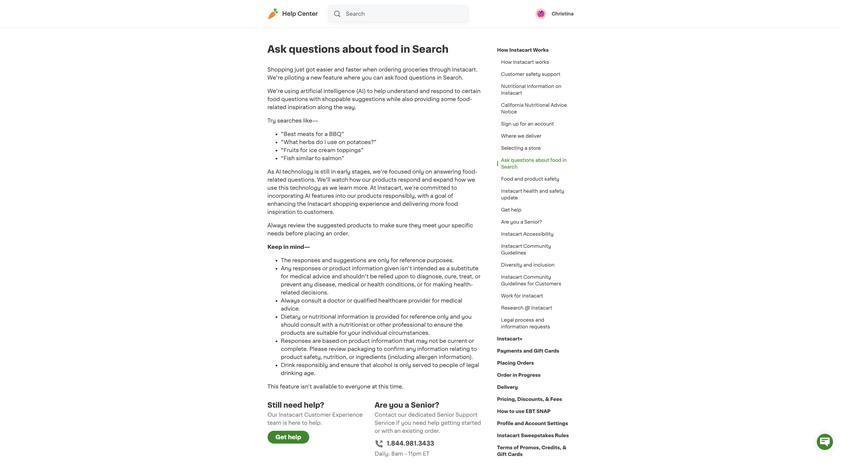 Task type: describe. For each thing, give the bounding box(es) containing it.
to inside "best meats for a bbq" "what herbs do i use on potatoes?" "fruits for ice cream toppings" "fish similar to salmon"
[[315, 156, 321, 161]]

1 horizontal spatial that
[[404, 338, 415, 344]]

time.
[[390, 384, 404, 389]]

california
[[501, 103, 524, 107]]

0 horizontal spatial our
[[347, 193, 356, 198]]

or inside are you a senior? contact our dedicated senior support service if you need help getting started or with an existing order.
[[375, 428, 380, 434]]

or right doctor
[[347, 298, 352, 303]]

food inside as ai technology is still in early stages, we're focused only on answering food- related questions. we'll watch how our products respond and expand how we use this technology as we learn more. at instacart, we're committed to incorporating ai features into our products responsibly, with a goal of enhancing the instacart shopping experience and delivering more food inspiration to customers.
[[446, 201, 458, 207]]

instacart,
[[378, 185, 403, 190]]

or right dietary
[[302, 314, 308, 319]]

0 vertical spatial consult
[[301, 298, 322, 303]]

and inside instacart health and safety update
[[539, 189, 548, 193]]

is left provided
[[370, 314, 374, 319]]

related inside "the responses and suggestions are only for reference purposes. any responses or product information given isn't intended as a substitute for medical advice and shouldn't be relied upon to diagnose, cure, treat, or prevent any disease, medical or health conditions, or for making health- related decisions. always consult a doctor or qualified healthcare provider for medical advice. dietary or nutritional information is provided for reference only and you should consult with a nutritionist or other professional to ensure the products are suitable for your individual circumstances. responses are based on product information that may not be current or complete. please review packaging to confirm any information relating to product safety, nutrition, or ingredients (including allergen information). drink responsibly and ensure that alcohol is only served to people of legal drinking age."
[[281, 290, 300, 295]]

instacart sweepstakes rules link
[[497, 430, 569, 442]]

advice
[[551, 103, 567, 107]]

and right food
[[515, 177, 523, 181]]

customer safety support
[[501, 72, 561, 77]]

only down (including
[[400, 362, 411, 368]]

circumstances.
[[389, 330, 430, 336]]

watch
[[332, 177, 348, 182]]

"what
[[281, 139, 298, 145]]

and inside legal process and information requests
[[536, 318, 544, 322]]

for up do
[[316, 131, 323, 137]]

1 vertical spatial we
[[467, 177, 475, 182]]

0 horizontal spatial &
[[545, 397, 549, 402]]

features
[[312, 193, 334, 198]]

or right the current
[[469, 338, 474, 344]]

still
[[320, 169, 330, 174]]

ask
[[385, 75, 394, 80]]

served
[[413, 362, 431, 368]]

is down (including
[[394, 362, 398, 368]]

get inside button
[[276, 435, 287, 440]]

and up "orders" on the right bottom
[[523, 349, 533, 353]]

daily: 8am - 11pm et
[[375, 451, 430, 456]]

gift inside terms of promos, credits, & gift cards
[[497, 452, 507, 457]]

0 vertical spatial get help
[[501, 208, 522, 212]]

0 horizontal spatial we
[[330, 185, 338, 190]]

0 vertical spatial be
[[370, 274, 377, 279]]

the inside we're using artificial intelligence (ai) to help understand and respond to certain food questions with shoppable suggestions while also providing some food- related inspiration along the way.
[[334, 104, 343, 110]]

(including
[[388, 354, 415, 360]]

committed
[[420, 185, 450, 190]]

for up given
[[391, 258, 398, 263]]

shoppable
[[322, 96, 351, 102]]

meats
[[298, 131, 314, 137]]

and inside 'shopping just got easier and faster when ordering groceries through instacart. we're piloting a new feature where you can ask food questions in search.'
[[334, 67, 344, 72]]

food and product safety
[[501, 177, 559, 181]]

to down isn't
[[410, 274, 416, 279]]

need inside are you a senior? contact our dedicated senior support service if you need help getting started or with an existing order.
[[413, 420, 426, 426]]

information up nutritionist on the bottom
[[338, 314, 369, 319]]

instacart community guidelines for customers link
[[497, 271, 574, 290]]

1 vertical spatial reference
[[410, 314, 436, 319]]

order. inside are you a senior? contact our dedicated senior support service if you need help getting started or with an existing order.
[[425, 428, 440, 434]]

to right relating
[[471, 346, 477, 352]]

packaging
[[348, 346, 376, 352]]

accessibility
[[523, 232, 554, 236]]

community for instacart community guidelines for customers
[[523, 275, 551, 279]]

customers.
[[304, 209, 334, 215]]

to left customers. on the top of the page
[[297, 209, 303, 215]]

ingredients
[[356, 354, 386, 360]]

information up the confirm
[[371, 338, 402, 344]]

with inside are you a senior? contact our dedicated senior support service if you need help getting started or with an existing order.
[[382, 428, 393, 434]]

information).
[[439, 354, 473, 360]]

nutritional inside nutritional information on instacart
[[501, 84, 526, 89]]

0 horizontal spatial feature
[[280, 384, 299, 389]]

senior? for are you a senior?
[[525, 220, 542, 224]]

ebt
[[526, 409, 536, 414]]

only up the not
[[437, 314, 449, 319]]

respond inside we're using artificial intelligence (ai) to help understand and respond to certain food questions with shoppable suggestions while also providing some food- related inspiration along the way.
[[431, 88, 453, 94]]

credits,
[[542, 445, 562, 450]]

experience
[[332, 412, 363, 417]]

and up disease,
[[332, 274, 342, 279]]

placing orders link
[[497, 357, 534, 369]]

prevent
[[281, 282, 302, 287]]

et
[[423, 451, 430, 456]]

0 vertical spatial ask questions about food in search
[[268, 44, 449, 54]]

questions inside we're using artificial intelligence (ai) to help understand and respond to certain food questions with shoppable suggestions while also providing some food- related inspiration along the way.
[[281, 96, 308, 102]]

we're inside we're using artificial intelligence (ai) to help understand and respond to certain food questions with shoppable suggestions while also providing some food- related inspiration along the way.
[[268, 88, 283, 94]]

artificial
[[301, 88, 322, 94]]

with inside "the responses and suggestions are only for reference purposes. any responses or product information given isn't intended as a substitute for medical advice and shouldn't be relied upon to diagnose, cure, treat, or prevent any disease, medical or health conditions, or for making health- related decisions. always consult a doctor or qualified healthcare provider for medical advice. dietary or nutritional information is provided for reference only and you should consult with a nutritionist or other professional to ensure the products are suitable for your individual circumstances. responses are based on product information that may not be current or complete. please review packaging to confirm any information relating to product safety, nutrition, or ingredients (including allergen information). drink responsibly and ensure that alcohol is only served to people of legal drinking age."
[[322, 322, 333, 327]]

placing
[[497, 361, 516, 365]]

2 vertical spatial are
[[312, 338, 321, 344]]

service
[[375, 420, 395, 426]]

incorporating
[[268, 193, 304, 198]]

0 vertical spatial ai
[[276, 169, 281, 174]]

certain
[[462, 88, 481, 94]]

more
[[430, 201, 444, 207]]

1 vertical spatial are
[[307, 330, 315, 336]]

payments and gift cards link
[[497, 345, 559, 357]]

1 vertical spatial this
[[379, 384, 389, 389]]

suggested
[[317, 223, 346, 228]]

given
[[384, 266, 399, 271]]

1 horizontal spatial be
[[439, 338, 446, 344]]

get help inside button
[[276, 435, 301, 440]]

user avatar image
[[536, 8, 546, 19]]

and down how to use ebt snap
[[515, 421, 524, 426]]

instacart health and safety update
[[501, 189, 564, 200]]

of inside as ai technology is still in early stages, we're focused only on answering food- related questions. we'll watch how our products respond and expand how we use this technology as we learn more. at instacart, we're committed to incorporating ai features into our products responsibly, with a goal of enhancing the instacart shopping experience and delivering more food inspiration to customers.
[[448, 193, 453, 198]]

our inside are you a senior? contact our dedicated senior support service if you need help getting started or with an existing order.
[[398, 412, 407, 417]]

on inside "the responses and suggestions are only for reference purposes. any responses or product information given isn't intended as a substitute for medical advice and shouldn't be relied upon to diagnose, cure, treat, or prevent any disease, medical or health conditions, or for making health- related decisions. always consult a doctor or qualified healthcare provider for medical advice. dietary or nutritional information is provided for reference only and you should consult with a nutritionist or other professional to ensure the products are suitable for your individual circumstances. responses are based on product information that may not be current or complete. please review packaging to confirm any information relating to product safety, nutrition, or ingredients (including allergen information). drink responsibly and ensure that alcohol is only served to people of legal drinking age."
[[340, 338, 347, 344]]

you right if
[[401, 420, 411, 426]]

payments
[[497, 349, 522, 353]]

food up food and product safety
[[551, 158, 562, 163]]

christina
[[552, 11, 574, 16]]

into
[[336, 193, 346, 198]]

on inside nutritional information on instacart
[[556, 84, 562, 89]]

experience
[[360, 201, 390, 207]]

for inside instacart community guidelines for customers
[[528, 281, 534, 286]]

1.844.981.3433 link
[[387, 439, 434, 448]]

in inside 'shopping just got easier and faster when ordering groceries through instacart. we're piloting a new feature where you can ask food questions in search.'
[[437, 75, 442, 80]]

we're inside 'shopping just got easier and faster when ordering groceries through instacart. we're piloting a new feature where you can ask food questions in search.'
[[268, 75, 283, 80]]

should
[[281, 322, 299, 327]]

for down diagnose, in the bottom of the page
[[424, 282, 432, 287]]

for right work
[[514, 294, 521, 298]]

ordering
[[379, 67, 401, 72]]

order in progress
[[497, 373, 541, 378]]

or down diagnose, in the bottom of the page
[[417, 282, 423, 287]]

0 horizontal spatial that
[[361, 362, 372, 368]]

for down nutritionist on the bottom
[[339, 330, 347, 336]]

1 vertical spatial consult
[[301, 322, 321, 327]]

a inside are you a senior? contact our dedicated senior support service if you need help getting started or with an existing order.
[[405, 402, 409, 409]]

questions up the got
[[289, 44, 340, 54]]

senior
[[437, 412, 454, 417]]

instacart inside instacart community guidelines
[[501, 244, 522, 249]]

for right provider
[[432, 298, 440, 303]]

an inside 'link'
[[528, 122, 534, 126]]

@
[[525, 306, 530, 310]]

food- inside we're using artificial intelligence (ai) to help understand and respond to certain food questions with shoppable suggestions while also providing some food- related inspiration along the way.
[[457, 96, 472, 102]]

goal
[[435, 193, 446, 198]]

dedicated
[[408, 412, 436, 417]]

order. inside "always review the suggested products to make sure they meet your specific needs before placing an order."
[[334, 231, 349, 236]]

product up shouldn't
[[329, 266, 351, 271]]

to up ingredients at the left of page
[[377, 346, 383, 352]]

1 horizontal spatial our
[[362, 177, 371, 182]]

or down packaging at the left bottom of page
[[349, 354, 355, 360]]

11pm
[[408, 451, 422, 456]]

cure,
[[445, 274, 458, 279]]

to inside how to use ebt snap link
[[510, 409, 515, 414]]

community for instacart community guidelines
[[523, 244, 551, 249]]

about inside ask questions about food in search link
[[536, 158, 549, 163]]

0 vertical spatial are
[[368, 258, 376, 263]]

diversity
[[501, 263, 522, 267]]

1 how from the left
[[350, 177, 361, 182]]

need inside still need help? our instacart customer experience team is here to help.
[[284, 402, 302, 409]]

food inside 'shopping just got easier and faster when ordering groceries through instacart. we're piloting a new feature where you can ask food questions in search.'
[[395, 75, 408, 80]]

information inside legal process and information requests
[[501, 324, 528, 329]]

a up cure,
[[447, 266, 450, 271]]

product up packaging at the left bottom of page
[[349, 338, 370, 344]]

products inside "always review the suggested products to make sure they meet your specific needs before placing an order."
[[347, 223, 372, 228]]

through
[[430, 67, 451, 72]]

customer inside still need help? our instacart customer experience team is here to help.
[[304, 412, 331, 417]]

or down shouldn't
[[361, 282, 366, 287]]

selecting a store
[[501, 146, 541, 150]]

update
[[501, 195, 518, 200]]

a inside "best meats for a bbq" "what herbs do i use on potatoes?" "fruits for ice cream toppings" "fish similar to salmon"
[[325, 131, 328, 137]]

instacart inside instacart community guidelines for customers
[[501, 275, 522, 279]]

product up instacart health and safety update
[[525, 177, 543, 181]]

1 vertical spatial technology
[[290, 185, 321, 190]]

the inside as ai technology is still in early stages, we're focused only on answering food- related questions. we'll watch how our products respond and expand how we use this technology as we learn more. at instacart, we're committed to incorporating ai features into our products responsibly, with a goal of enhancing the instacart shopping experience and delivering more food inspiration to customers.
[[297, 201, 306, 207]]

or up individual
[[370, 322, 375, 327]]

inspiration inside as ai technology is still in early stages, we're focused only on answering food- related questions. we'll watch how our products respond and expand how we use this technology as we learn more. at instacart, we're committed to incorporating ai features into our products responsibly, with a goal of enhancing the instacart shopping experience and delivering more food inspiration to customers.
[[268, 209, 296, 215]]

to inside still need help? our instacart customer experience team is here to help.
[[302, 420, 308, 426]]

or up advice on the left of page
[[322, 266, 328, 271]]

0 vertical spatial search
[[412, 44, 449, 54]]

instacart inside how instacart works link
[[510, 48, 532, 52]]

we're using artificial intelligence (ai) to help understand and respond to certain food questions with shoppable suggestions while also providing some food- related inspiration along the way.
[[268, 88, 481, 110]]

1 vertical spatial responses
[[293, 266, 321, 271]]

toppings"
[[337, 147, 364, 153]]

always inside "always review the suggested products to make sure they meet your specific needs before placing an order."
[[268, 223, 287, 228]]

just
[[295, 67, 305, 72]]

0 vertical spatial cards
[[545, 349, 559, 353]]

get help link
[[497, 204, 526, 216]]

upon
[[395, 274, 409, 279]]

food inside we're using artificial intelligence (ai) to help understand and respond to certain food questions with shoppable suggestions while also providing some food- related inspiration along the way.
[[268, 96, 280, 102]]

settings
[[547, 421, 568, 426]]

is inside still need help? our instacart customer experience team is here to help.
[[283, 420, 287, 426]]

products down at
[[357, 193, 382, 198]]

help inside we're using artificial intelligence (ai) to help understand and respond to certain food questions with shoppable suggestions while also providing some food- related inspiration along the way.
[[374, 88, 386, 94]]

instacart inside nutritional information on instacart
[[501, 91, 522, 95]]

using
[[285, 88, 299, 94]]

at
[[370, 185, 376, 190]]

dietary
[[281, 314, 301, 319]]

people
[[439, 362, 458, 368]]

a left doctor
[[323, 298, 326, 303]]

0 horizontal spatial about
[[342, 44, 372, 54]]

questions.
[[288, 177, 316, 182]]

or right treat,
[[475, 274, 481, 279]]

2 horizontal spatial use
[[516, 409, 525, 414]]

1 horizontal spatial customer
[[501, 72, 525, 77]]

deliver
[[526, 134, 542, 138]]

instacart inside as ai technology is still in early stages, we're focused only on answering food- related questions. we'll watch how our products respond and expand how we use this technology as we learn more. at instacart, we're committed to incorporating ai features into our products responsibly, with a goal of enhancing the instacart shopping experience and delivering more food inspiration to customers.
[[307, 201, 331, 207]]

rules
[[555, 433, 569, 438]]

new
[[311, 75, 322, 80]]

i
[[325, 139, 326, 145]]

center
[[298, 11, 318, 16]]

to right available
[[338, 384, 344, 389]]

to right (ai)
[[367, 88, 373, 94]]

try searches like—
[[268, 118, 318, 123]]

work
[[501, 294, 513, 298]]

0 vertical spatial reference
[[400, 258, 426, 263]]

are you a senior?
[[501, 220, 542, 224]]

inspiration inside we're using artificial intelligence (ai) to help understand and respond to certain food questions with shoppable suggestions while also providing some food- related inspiration along the way.
[[288, 104, 316, 110]]

0 horizontal spatial ensure
[[341, 362, 359, 368]]

pricing,
[[497, 397, 516, 402]]

nutritionist
[[339, 322, 369, 327]]

0 vertical spatial responses
[[292, 258, 321, 263]]

like—
[[303, 118, 318, 123]]

this inside as ai technology is still in early stages, we're focused only on answering food- related questions. we'll watch how our products respond and expand how we use this technology as we learn more. at instacart, we're committed to incorporating ai features into our products responsibly, with a goal of enhancing the instacart shopping experience and delivering more food inspiration to customers.
[[279, 185, 289, 190]]

legal
[[467, 362, 479, 368]]

& inside terms of promos, credits, & gift cards
[[563, 445, 567, 450]]



Task type: locate. For each thing, give the bounding box(es) containing it.
as inside "the responses and suggestions are only for reference purposes. any responses or product information given isn't intended as a substitute for medical advice and shouldn't be relied upon to diagnose, cure, treat, or prevent any disease, medical or health conditions, or for making health- related decisions. always consult a doctor or qualified healthcare provider for medical advice. dietary or nutritional information is provided for reference only and you should consult with a nutritionist or other professional to ensure the products are suitable for your individual circumstances. responses are based on product information that may not be current or complete. please review packaging to confirm any information relating to product safety, nutrition, or ingredients (including allergen information). drink responsibly and ensure that alcohol is only served to people of legal drinking age."
[[439, 266, 445, 271]]

suggestions inside "the responses and suggestions are only for reference purposes. any responses or product information given isn't intended as a substitute for medical advice and shouldn't be relied upon to diagnose, cure, treat, or prevent any disease, medical or health conditions, or for making health- related decisions. always consult a doctor or qualified healthcare provider for medical advice. dietary or nutritional information is provided for reference only and you should consult with a nutritionist or other professional to ensure the products are suitable for your individual circumstances. responses are based on product information that may not be current or complete. please review packaging to confirm any information relating to product safety, nutrition, or ingredients (including allergen information). drink responsibly and ensure that alcohol is only served to people of legal drinking age."
[[333, 258, 367, 263]]

guidelines for instacart community guidelines
[[501, 251, 526, 255]]

0 vertical spatial as
[[322, 185, 328, 190]]

only up given
[[378, 258, 389, 263]]

and down nutrition,
[[329, 362, 339, 368]]

the down shoppable
[[334, 104, 343, 110]]

a up suitable
[[335, 322, 338, 327]]

food
[[501, 177, 513, 181]]

how down answering
[[455, 177, 466, 182]]

faster
[[346, 67, 361, 72]]

our down stages,
[[362, 177, 371, 182]]

nutritional
[[309, 314, 336, 319]]

ask
[[268, 44, 287, 54], [501, 158, 510, 163]]

substitute
[[451, 266, 479, 271]]

0 vertical spatial need
[[284, 402, 302, 409]]

2 community from the top
[[523, 275, 551, 279]]

of right terms
[[514, 445, 519, 450]]

1 vertical spatial community
[[523, 275, 551, 279]]

you inside 'shopping just got easier and faster when ordering groceries through instacart. we're piloting a new feature where you can ask food questions in search.'
[[362, 75, 372, 80]]

1 vertical spatial guidelines
[[501, 281, 526, 286]]

on down bbq"
[[339, 139, 345, 145]]

contact
[[375, 412, 397, 417]]

1 vertical spatial use
[[268, 185, 277, 190]]

instacart sweepstakes rules
[[497, 433, 569, 438]]

health down food and product safety
[[523, 189, 538, 193]]

along
[[317, 104, 332, 110]]

as inside as ai technology is still in early stages, we're focused only on answering food- related questions. we'll watch how our products respond and expand how we use this technology as we learn more. at instacart, we're committed to incorporating ai features into our products responsibly, with a goal of enhancing the instacart shopping experience and delivering more food inspiration to customers.
[[322, 185, 328, 190]]

with inside we're using artificial intelligence (ai) to help understand and respond to certain food questions with shoppable suggestions while also providing some food- related inspiration along the way.
[[309, 96, 321, 102]]

the inside "always review the suggested products to make sure they meet your specific needs before placing an order."
[[307, 223, 316, 228]]

2 vertical spatial medical
[[441, 298, 462, 303]]

and up requests
[[536, 318, 544, 322]]

2 vertical spatial safety
[[550, 189, 564, 193]]

respond inside as ai technology is still in early stages, we're focused only on answering food- related questions. we'll watch how our products respond and expand how we use this technology as we learn more. at instacart, we're committed to incorporating ai features into our products responsibly, with a goal of enhancing the instacart shopping experience and delivering more food inspiration to customers.
[[398, 177, 421, 182]]

the
[[281, 258, 291, 263]]

2 we're from the top
[[268, 88, 283, 94]]

need down dedicated on the bottom of page
[[413, 420, 426, 426]]

help down here
[[288, 435, 301, 440]]

health inside instacart health and safety update
[[523, 189, 538, 193]]

to down expand
[[452, 185, 457, 190]]

0 vertical spatial always
[[268, 223, 287, 228]]

this right the at
[[379, 384, 389, 389]]

while
[[387, 96, 401, 102]]

herbs
[[299, 139, 315, 145]]

instacart inside instacart sweepstakes rules link
[[497, 433, 520, 438]]

legal process and information requests link
[[497, 314, 574, 333]]

the down incorporating
[[297, 201, 306, 207]]

feature inside 'shopping just got easier and faster when ordering groceries through instacart. we're piloting a new feature where you can ask food questions in search.'
[[323, 75, 343, 80]]

order in progress link
[[497, 369, 541, 381]]

1 vertical spatial order.
[[425, 428, 440, 434]]

terms
[[497, 445, 513, 450]]

how down how instacart works link
[[501, 60, 512, 64]]

on inside as ai technology is still in early stages, we're focused only on answering food- related questions. we'll watch how our products respond and expand how we use this technology as we learn more. at instacart, we're committed to incorporating ai features into our products responsibly, with a goal of enhancing the instacart shopping experience and delivering more food inspiration to customers.
[[426, 169, 432, 174]]

food up try at the left top
[[268, 96, 280, 102]]

needs
[[268, 231, 284, 236]]

senior? inside are you a senior? "link"
[[525, 220, 542, 224]]

stages,
[[352, 169, 372, 174]]

safety for product
[[545, 177, 559, 181]]

the
[[334, 104, 343, 110], [297, 201, 306, 207], [307, 223, 316, 228], [454, 322, 463, 327]]

related inside we're using artificial intelligence (ai) to help understand and respond to certain food questions with shoppable suggestions while also providing some food- related inspiration along the way.
[[268, 104, 286, 110]]

your inside "always review the suggested products to make sure they meet your specific needs before placing an order."
[[438, 223, 450, 228]]

store
[[529, 146, 541, 150]]

on down "support"
[[556, 84, 562, 89]]

respond
[[431, 88, 453, 94], [398, 177, 421, 182]]

a left "goal"
[[430, 193, 433, 198]]

of right "goal"
[[448, 193, 453, 198]]

current
[[448, 338, 467, 344]]

food-
[[457, 96, 472, 102], [463, 169, 478, 174]]

community down accessibility
[[523, 244, 551, 249]]

0 vertical spatial ask
[[268, 44, 287, 54]]

on inside "best meats for a bbq" "what herbs do i use on potatoes?" "fruits for ice cream toppings" "fish similar to salmon"
[[339, 139, 345, 145]]

technology down questions.
[[290, 185, 321, 190]]

1 vertical spatial customer
[[304, 412, 331, 417]]

1 vertical spatial any
[[406, 346, 416, 352]]

0 vertical spatial medical
[[290, 274, 311, 279]]

0 vertical spatial get
[[501, 208, 510, 212]]

0 vertical spatial how
[[497, 48, 508, 52]]

instacart up customers. on the top of the page
[[307, 201, 331, 207]]

to inside "always review the suggested products to make sure they meet your specific needs before placing an order."
[[373, 223, 379, 228]]

and up the committed
[[422, 177, 432, 182]]

with inside as ai technology is still in early stages, we're focused only on answering food- related questions. we'll watch how our products respond and expand how we use this technology as we learn more. at instacart, we're committed to incorporating ai features into our products responsibly, with a goal of enhancing the instacart shopping experience and delivering more food inspiration to customers.
[[418, 193, 429, 198]]

need up here
[[284, 402, 302, 409]]

orders
[[517, 361, 534, 365]]

requests
[[530, 324, 550, 329]]

and inside we're using artificial intelligence (ai) to help understand and respond to certain food questions with shoppable suggestions while also providing some food- related inspiration along the way.
[[420, 88, 430, 94]]

instacart inside how instacart works link
[[513, 60, 534, 64]]

for inside 'link'
[[520, 122, 527, 126]]

keep in mind—
[[268, 244, 312, 250]]

help inside are you a senior? contact our dedicated senior support service if you need help getting started or with an existing order.
[[428, 420, 440, 426]]

questions inside ask questions about food in search
[[511, 158, 534, 163]]

selecting
[[501, 146, 524, 150]]

your
[[438, 223, 450, 228], [348, 330, 360, 336]]

2 horizontal spatial our
[[398, 412, 407, 417]]

2 horizontal spatial of
[[514, 445, 519, 450]]

products inside "the responses and suggestions are only for reference purposes. any responses or product information given isn't intended as a substitute for medical advice and shouldn't be relied upon to diagnose, cure, treat, or prevent any disease, medical or health conditions, or for making health- related decisions. always consult a doctor or qualified healthcare provider for medical advice. dietary or nutritional information is provided for reference only and you should consult with a nutritionist or other professional to ensure the products are suitable for your individual circumstances. responses are based on product information that may not be current or complete. please review packaging to confirm any information relating to product safety, nutrition, or ingredients (including allergen information). drink responsibly and ensure that alcohol is only served to people of legal drinking age."
[[281, 330, 305, 336]]

related inside as ai technology is still in early stages, we're focused only on answering food- related questions. we'll watch how our products respond and expand how we use this technology as we learn more. at instacart, we're committed to incorporating ai features into our products responsibly, with a goal of enhancing the instacart shopping experience and delivering more food inspiration to customers.
[[268, 177, 286, 182]]

community inside instacart community guidelines
[[523, 244, 551, 249]]

an inside "always review the suggested products to make sure they meet your specific needs before placing an order."
[[326, 231, 332, 236]]

1 community from the top
[[523, 244, 551, 249]]

0 horizontal spatial this
[[279, 185, 289, 190]]

are
[[368, 258, 376, 263], [307, 330, 315, 336], [312, 338, 321, 344]]

a inside 'shopping just got easier and faster when ordering groceries through instacart. we're piloting a new feature where you can ask food questions in search.'
[[306, 75, 309, 80]]

senior? for are you a senior? contact our dedicated senior support service if you need help getting started or with an existing order.
[[411, 402, 440, 409]]

1 horizontal spatial order.
[[425, 428, 440, 434]]

learn
[[339, 185, 352, 190]]

get down update
[[501, 208, 510, 212]]

for up professional
[[401, 314, 408, 319]]

your inside "the responses and suggestions are only for reference purposes. any responses or product information given isn't intended as a substitute for medical advice and shouldn't be relied upon to diagnose, cure, treat, or prevent any disease, medical or health conditions, or for making health- related decisions. always consult a doctor or qualified healthcare provider for medical advice. dietary or nutritional information is provided for reference only and you should consult with a nutritionist or other professional to ensure the products are suitable for your individual circumstances. responses are based on product information that may not be current or complete. please review packaging to confirm any information relating to product safety, nutrition, or ingredients (including allergen information). drink responsibly and ensure that alcohol is only served to people of legal drinking age."
[[348, 330, 360, 336]]

we inside where we deliver link
[[518, 134, 525, 138]]

1 horizontal spatial search
[[501, 165, 518, 169]]

any
[[281, 266, 292, 271]]

food- inside as ai technology is still in early stages, we're focused only on answering food- related questions. we'll watch how our products respond and expand how we use this technology as we learn more. at instacart, we're committed to incorporating ai features into our products responsibly, with a goal of enhancing the instacart shopping experience and delivering more food inspiration to customers.
[[463, 169, 478, 174]]

only inside as ai technology is still in early stages, we're focused only on answering food- related questions. we'll watch how our products respond and expand how we use this technology as we learn more. at instacart, we're committed to incorporating ai features into our products responsibly, with a goal of enhancing the instacart shopping experience and delivering more food inspiration to customers.
[[413, 169, 424, 174]]

1 vertical spatial ask questions about food in search
[[501, 158, 567, 169]]

customer
[[501, 72, 525, 77], [304, 412, 331, 417]]

2 vertical spatial how
[[497, 409, 508, 414]]

0 vertical spatial this
[[279, 185, 289, 190]]

of inside "the responses and suggestions are only for reference purposes. any responses or product information given isn't intended as a substitute for medical advice and shouldn't be relied upon to diagnose, cure, treat, or prevent any disease, medical or health conditions, or for making health- related decisions. always consult a doctor or qualified healthcare provider for medical advice. dietary or nutritional information is provided for reference only and you should consult with a nutritionist or other professional to ensure the products are suitable for your individual circumstances. responses are based on product information that may not be current or complete. please review packaging to confirm any information relating to product safety, nutrition, or ingredients (including allergen information). drink responsibly and ensure that alcohol is only served to people of legal drinking age."
[[460, 362, 465, 368]]

expand
[[433, 177, 453, 182]]

be left relied at the bottom of the page
[[370, 274, 377, 279]]

instacart image
[[268, 8, 278, 19]]

1 horizontal spatial ask
[[501, 158, 510, 163]]

product down complete.
[[281, 354, 302, 360]]

1 vertical spatial be
[[439, 338, 446, 344]]

daily:
[[375, 451, 390, 456]]

community up customers
[[523, 275, 551, 279]]

use inside as ai technology is still in early stages, we're focused only on answering food- related questions. we'll watch how our products respond and expand how we use this technology as we learn more. at instacart, we're committed to incorporating ai features into our products responsibly, with a goal of enhancing the instacart shopping experience and delivering more food inspiration to customers.
[[268, 185, 277, 190]]

on right "based"
[[340, 338, 347, 344]]

how for how instacart works
[[501, 60, 512, 64]]

medical down shouldn't
[[338, 282, 359, 287]]

0 horizontal spatial an
[[326, 231, 332, 236]]

available
[[313, 384, 337, 389]]

2 guidelines from the top
[[501, 281, 526, 286]]

1 vertical spatial senior?
[[411, 402, 440, 409]]

are for are you a senior?
[[501, 220, 509, 224]]

how
[[497, 48, 508, 52], [501, 60, 512, 64], [497, 409, 508, 414]]

1 horizontal spatial medical
[[338, 282, 359, 287]]

0 horizontal spatial be
[[370, 274, 377, 279]]

1 horizontal spatial senior?
[[525, 220, 542, 224]]

nutritional up california
[[501, 84, 526, 89]]

to right here
[[302, 420, 308, 426]]

safety up information
[[526, 72, 541, 77]]

1 horizontal spatial we
[[467, 177, 475, 182]]

our
[[268, 412, 278, 417]]

1 horizontal spatial use
[[327, 139, 337, 145]]

0 horizontal spatial any
[[303, 282, 313, 287]]

for up similar
[[300, 147, 308, 153]]

and down responsibly,
[[391, 201, 401, 207]]

up
[[513, 122, 519, 126]]

information down legal
[[501, 324, 528, 329]]

similar
[[296, 156, 314, 161]]

you inside "the responses and suggestions are only for reference purposes. any responses or product information given isn't intended as a substitute for medical advice and shouldn't be relied upon to diagnose, cure, treat, or prevent any disease, medical or health conditions, or for making health- related decisions. always consult a doctor or qualified healthcare provider for medical advice. dietary or nutritional information is provided for reference only and you should consult with a nutritionist or other professional to ensure the products are suitable for your individual circumstances. responses are based on product information that may not be current or complete. please review packaging to confirm any information relating to product safety, nutrition, or ingredients (including allergen information). drink responsibly and ensure that alcohol is only served to people of legal drinking age."
[[462, 314, 472, 319]]

0 horizontal spatial medical
[[290, 274, 311, 279]]

senior? up accessibility
[[525, 220, 542, 224]]

are inside are you a senior? contact our dedicated senior support service if you need help getting started or with an existing order.
[[375, 402, 388, 409]]

Search search field
[[345, 6, 468, 22]]

instacart inside research @ instacart link
[[531, 306, 552, 310]]

senior? up dedicated on the bottom of page
[[411, 402, 440, 409]]

1 vertical spatial ask
[[501, 158, 510, 163]]

technology up questions.
[[282, 169, 313, 174]]

instacart inside instacart health and safety update
[[501, 189, 522, 193]]

0 vertical spatial customer
[[501, 72, 525, 77]]

information
[[527, 84, 554, 89]]

0 horizontal spatial order.
[[334, 231, 349, 236]]

of inside terms of promos, credits, & gift cards
[[514, 445, 519, 450]]

you inside are you a senior? "link"
[[510, 220, 519, 224]]

sweepstakes
[[521, 433, 554, 438]]

0 vertical spatial ensure
[[434, 322, 453, 327]]

suggestions down (ai)
[[352, 96, 385, 102]]

1 vertical spatial as
[[439, 266, 445, 271]]

to up the not
[[427, 322, 433, 327]]

0 vertical spatial gift
[[534, 349, 543, 353]]

instacart up update
[[501, 189, 522, 193]]

a inside "link"
[[521, 220, 523, 224]]

suggestions up shouldn't
[[333, 258, 367, 263]]

1 we're from the top
[[268, 75, 283, 80]]

for right up
[[520, 122, 527, 126]]

about down store
[[536, 158, 549, 163]]

1 vertical spatial your
[[348, 330, 360, 336]]

technology
[[282, 169, 313, 174], [290, 185, 321, 190]]

0 vertical spatial nutritional
[[501, 84, 526, 89]]

a left store
[[525, 146, 528, 150]]

the inside "the responses and suggestions are only for reference purposes. any responses or product information given isn't intended as a substitute for medical advice and shouldn't be relied upon to diagnose, cure, treat, or prevent any disease, medical or health conditions, or for making health- related decisions. always consult a doctor or qualified healthcare provider for medical advice. dietary or nutritional information is provided for reference only and you should consult with a nutritionist or other professional to ensure the products are suitable for your individual circumstances. responses are based on product information that may not be current or complete. please review packaging to confirm any information relating to product safety, nutrition, or ingredients (including allergen information). drink responsibly and ensure that alcohol is only served to people of legal drinking age."
[[454, 322, 463, 327]]

review inside "the responses and suggestions are only for reference purposes. any responses or product information given isn't intended as a substitute for medical advice and shouldn't be relied upon to diagnose, cure, treat, or prevent any disease, medical or health conditions, or for making health- related decisions. always consult a doctor or qualified healthcare provider for medical advice. dietary or nutritional information is provided for reference only and you should consult with a nutritionist or other professional to ensure the products are suitable for your individual circumstances. responses are based on product information that may not be current or complete. please review packaging to confirm any information relating to product safety, nutrition, or ingredients (including allergen information). drink responsibly and ensure that alcohol is only served to people of legal drinking age."
[[329, 346, 346, 352]]

instacart inside instacart accessibility link
[[501, 232, 522, 236]]

questions down selecting a store link in the top of the page
[[511, 158, 534, 163]]

products
[[372, 177, 397, 182], [357, 193, 382, 198], [347, 223, 372, 228], [281, 330, 305, 336]]

2 vertical spatial our
[[398, 412, 407, 417]]

sure
[[396, 223, 408, 228]]

in inside as ai technology is still in early stages, we're focused only on answering food- related questions. we'll watch how our products respond and expand how we use this technology as we learn more. at instacart, we're committed to incorporating ai features into our products responsibly, with a goal of enhancing the instacart shopping experience and delivering more food inspiration to customers.
[[331, 169, 336, 174]]

help inside button
[[288, 435, 301, 440]]

how for how to use ebt snap
[[497, 409, 508, 414]]

0 vertical spatial that
[[404, 338, 415, 344]]

cards down requests
[[545, 349, 559, 353]]

0 vertical spatial feature
[[323, 75, 343, 80]]

with up suitable
[[322, 322, 333, 327]]

is
[[315, 169, 319, 174], [370, 314, 374, 319], [394, 362, 398, 368], [283, 420, 287, 426]]

research @ instacart link
[[497, 302, 556, 314]]

0 vertical spatial health
[[523, 189, 538, 193]]

notice
[[501, 109, 517, 114]]

answering
[[434, 169, 461, 174]]

2 vertical spatial related
[[281, 290, 300, 295]]

instacart inside still need help? our instacart customer experience team is here to help.
[[279, 412, 303, 417]]

you up contact
[[389, 402, 403, 409]]

1 horizontal spatial how
[[455, 177, 466, 182]]

cards inside terms of promos, credits, & gift cards
[[508, 452, 523, 457]]

1 horizontal spatial this
[[379, 384, 389, 389]]

products up responses
[[281, 330, 305, 336]]

related
[[268, 104, 286, 110], [268, 177, 286, 182], [281, 290, 300, 295]]

information up shouldn't
[[352, 266, 383, 271]]

0 horizontal spatial are
[[375, 402, 388, 409]]

0 horizontal spatial senior?
[[411, 402, 440, 409]]

also
[[402, 96, 413, 102]]

suggestions inside we're using artificial intelligence (ai) to help understand and respond to certain food questions with shoppable suggestions while also providing some food- related inspiration along the way.
[[352, 96, 385, 102]]

0 vertical spatial we
[[518, 134, 525, 138]]

products down we're
[[372, 177, 397, 182]]

1 guidelines from the top
[[501, 251, 526, 255]]

0 horizontal spatial review
[[288, 223, 305, 228]]

1 horizontal spatial feature
[[323, 75, 343, 80]]

piloting
[[285, 75, 305, 80]]

1 horizontal spatial as
[[439, 266, 445, 271]]

is inside as ai technology is still in early stages, we're focused only on answering food- related questions. we'll watch how our products respond and expand how we use this technology as we learn more. at instacart, we're committed to incorporating ai features into our products responsibly, with a goal of enhancing the instacart shopping experience and delivering more food inspiration to customers.
[[315, 169, 319, 174]]

to down pricing,
[[510, 409, 515, 414]]

1 horizontal spatial any
[[406, 346, 416, 352]]

other
[[377, 322, 391, 327]]

0 vertical spatial technology
[[282, 169, 313, 174]]

inspiration down enhancing
[[268, 209, 296, 215]]

are inside "link"
[[501, 220, 509, 224]]

safety down food and product safety link
[[550, 189, 564, 193]]

0 vertical spatial safety
[[526, 72, 541, 77]]

review
[[288, 223, 305, 228], [329, 346, 346, 352]]

and down instacart community guidelines
[[524, 263, 532, 267]]

focused
[[389, 169, 411, 174]]

2 vertical spatial an
[[394, 428, 401, 434]]

0 vertical spatial guidelines
[[501, 251, 526, 255]]

0 horizontal spatial of
[[448, 193, 453, 198]]

respond up the some at the top
[[431, 88, 453, 94]]

0 vertical spatial &
[[545, 397, 549, 402]]

0 vertical spatial inspiration
[[288, 104, 316, 110]]

"best
[[281, 131, 296, 137]]

are up shouldn't
[[368, 258, 376, 263]]

nutrition,
[[324, 354, 348, 360]]

information down the not
[[417, 346, 448, 352]]

review inside "always review the suggested products to make sure they meet your specific needs before placing an order."
[[288, 223, 305, 228]]

1 horizontal spatial get
[[501, 208, 510, 212]]

instacart
[[510, 48, 532, 52], [513, 60, 534, 64], [501, 91, 522, 95], [501, 189, 522, 193], [307, 201, 331, 207], [501, 232, 522, 236], [501, 244, 522, 249], [501, 275, 522, 279], [522, 294, 543, 298], [531, 306, 552, 310], [279, 412, 303, 417], [497, 433, 520, 438]]

process
[[515, 318, 534, 322]]

doctor
[[327, 298, 345, 303]]

legal
[[501, 318, 514, 322]]

0 vertical spatial our
[[362, 177, 371, 182]]

can
[[373, 75, 383, 80]]

to
[[367, 88, 373, 94], [455, 88, 460, 94], [315, 156, 321, 161], [452, 185, 457, 190], [297, 209, 303, 215], [373, 223, 379, 228], [410, 274, 416, 279], [427, 322, 433, 327], [377, 346, 383, 352], [471, 346, 477, 352], [432, 362, 438, 368], [338, 384, 344, 389], [510, 409, 515, 414], [302, 420, 308, 426]]

we up selecting a store link in the top of the page
[[518, 134, 525, 138]]

reference up professional
[[410, 314, 436, 319]]

and up providing in the top of the page
[[420, 88, 430, 94]]

1 vertical spatial ensure
[[341, 362, 359, 368]]

1 vertical spatial nutritional
[[525, 103, 550, 107]]

&
[[545, 397, 549, 402], [563, 445, 567, 450]]

way.
[[344, 104, 356, 110]]

to up the some at the top
[[455, 88, 460, 94]]

in
[[401, 44, 410, 54], [437, 75, 442, 80], [563, 158, 567, 163], [331, 169, 336, 174], [283, 244, 289, 250], [513, 373, 517, 378]]

reference up isn't
[[400, 258, 426, 263]]

safety for and
[[550, 189, 564, 193]]

not
[[429, 338, 438, 344]]

food up ordering
[[375, 44, 398, 54]]

0 vertical spatial are
[[501, 220, 509, 224]]

questions inside 'shopping just got easier and faster when ordering groceries through instacart. we're piloting a new feature where you can ask food questions in search.'
[[409, 75, 436, 80]]

0 vertical spatial senior?
[[525, 220, 542, 224]]

help up are you a senior? "link"
[[511, 208, 522, 212]]

safety,
[[304, 354, 322, 360]]

and up advice on the left of page
[[322, 258, 332, 263]]

are down get help link
[[501, 220, 509, 224]]

instacart inside work for instacart link
[[522, 294, 543, 298]]

medical
[[290, 274, 311, 279], [338, 282, 359, 287], [441, 298, 462, 303]]

1.844.981.3433
[[387, 440, 434, 447]]

understand
[[387, 88, 418, 94]]

at
[[372, 384, 377, 389]]

0 vertical spatial suggestions
[[352, 96, 385, 102]]

1 vertical spatial food-
[[463, 169, 478, 174]]

a inside as ai technology is still in early stages, we're focused only on answering food- related questions. we'll watch how our products respond and expand how we use this technology as we learn more. at instacart, we're committed to incorporating ai features into our products responsibly, with a goal of enhancing the instacart shopping experience and delivering more food inspiration to customers.
[[430, 193, 433, 198]]

decisions.
[[301, 290, 329, 295]]

responsibly
[[296, 362, 328, 368]]

2 how from the left
[[455, 177, 466, 182]]

2 horizontal spatial an
[[528, 122, 534, 126]]

get help down update
[[501, 208, 522, 212]]

2 vertical spatial we
[[330, 185, 338, 190]]

account
[[535, 122, 554, 126]]

a left new
[[306, 75, 309, 80]]

guidelines inside instacart community guidelines
[[501, 251, 526, 255]]

some
[[441, 96, 456, 102]]

started
[[462, 420, 481, 426]]

1 vertical spatial that
[[361, 362, 372, 368]]

responses
[[292, 258, 321, 263], [293, 266, 321, 271]]

help.
[[309, 420, 322, 426]]

for down any
[[281, 274, 288, 279]]

1 horizontal spatial your
[[438, 223, 450, 228]]

is left here
[[283, 420, 287, 426]]

1 vertical spatial feature
[[280, 384, 299, 389]]

responses
[[281, 338, 311, 344]]

are for are you a senior? contact our dedicated senior support service if you need help getting started or with an existing order.
[[375, 402, 388, 409]]

profile
[[497, 421, 514, 426]]

how for how instacart works
[[497, 48, 508, 52]]

only
[[413, 169, 424, 174], [378, 258, 389, 263], [437, 314, 449, 319], [400, 362, 411, 368]]

here
[[288, 420, 301, 426]]

community inside instacart community guidelines for customers
[[523, 275, 551, 279]]

2 vertical spatial use
[[516, 409, 525, 414]]

1 vertical spatial need
[[413, 420, 426, 426]]

if
[[396, 420, 400, 426]]

instacart community guidelines
[[501, 244, 551, 255]]

0 horizontal spatial ask questions about food in search
[[268, 44, 449, 54]]

& down rules
[[563, 445, 567, 450]]

always inside "the responses and suggestions are only for reference purposes. any responses or product information given isn't intended as a substitute for medical advice and shouldn't be relied upon to diagnose, cure, treat, or prevent any disease, medical or health conditions, or for making health- related decisions. always consult a doctor or qualified healthcare provider for medical advice. dietary or nutritional information is provided for reference only and you should consult with a nutritionist or other professional to ensure the products are suitable for your individual circumstances. responses are based on product information that may not be current or complete. please review packaging to confirm any information relating to product safety, nutrition, or ingredients (including allergen information). drink responsibly and ensure that alcohol is only served to people of legal drinking age."
[[281, 298, 300, 303]]

search inside ask questions about food in search
[[501, 165, 518, 169]]

guidelines for instacart community guidelines for customers
[[501, 281, 526, 286]]

consult down decisions.
[[301, 298, 322, 303]]

cards down terms
[[508, 452, 523, 457]]

about up faster
[[342, 44, 372, 54]]

instacart up how instacart works
[[510, 48, 532, 52]]

1 vertical spatial search
[[501, 165, 518, 169]]

questions down using
[[281, 96, 308, 102]]

professional
[[393, 322, 426, 327]]

progress
[[518, 373, 541, 378]]

to down allergen
[[432, 362, 438, 368]]

and up the current
[[450, 314, 460, 319]]

0 horizontal spatial get
[[276, 435, 287, 440]]

providing
[[415, 96, 440, 102]]

senior? inside are you a senior? contact our dedicated senior support service if you need help getting started or with an existing order.
[[411, 402, 440, 409]]

1 horizontal spatial gift
[[534, 349, 543, 353]]

0 vertical spatial your
[[438, 223, 450, 228]]

use inside "best meats for a bbq" "what herbs do i use on potatoes?" "fruits for ice cream toppings" "fish similar to salmon"
[[327, 139, 337, 145]]

health inside "the responses and suggestions are only for reference purposes. any responses or product information given isn't intended as a substitute for medical advice and shouldn't be relied upon to diagnose, cure, treat, or prevent any disease, medical or health conditions, or for making health- related decisions. always consult a doctor or qualified healthcare provider for medical advice. dietary or nutritional information is provided for reference only and you should consult with a nutritionist or other professional to ensure the products are suitable for your individual circumstances. responses are based on product information that may not be current or complete. please review packaging to confirm any information relating to product safety, nutrition, or ingredients (including allergen information). drink responsibly and ensure that alcohol is only served to people of legal drinking age."
[[368, 282, 385, 287]]

early
[[337, 169, 351, 174]]

nutritional inside california nutritional advice notice
[[525, 103, 550, 107]]

we're left using
[[268, 88, 283, 94]]

health down relied at the bottom of the page
[[368, 282, 385, 287]]

order. down suggested
[[334, 231, 349, 236]]

getting
[[441, 420, 460, 426]]

get help down here
[[276, 435, 301, 440]]

order
[[497, 373, 512, 378]]

1 horizontal spatial review
[[329, 346, 346, 352]]

"fruits
[[281, 147, 299, 153]]

may
[[416, 338, 428, 344]]

1 horizontal spatial ai
[[305, 193, 310, 198]]

an inside are you a senior? contact our dedicated senior support service if you need help getting started or with an existing order.
[[394, 428, 401, 434]]

0 horizontal spatial ask
[[268, 44, 287, 54]]

instacart up here
[[279, 412, 303, 417]]

0 vertical spatial any
[[303, 282, 313, 287]]

ask down selecting at the right top
[[501, 158, 510, 163]]



Task type: vqa. For each thing, say whether or not it's contained in the screenshot.
1.844.981.3433 link
yes



